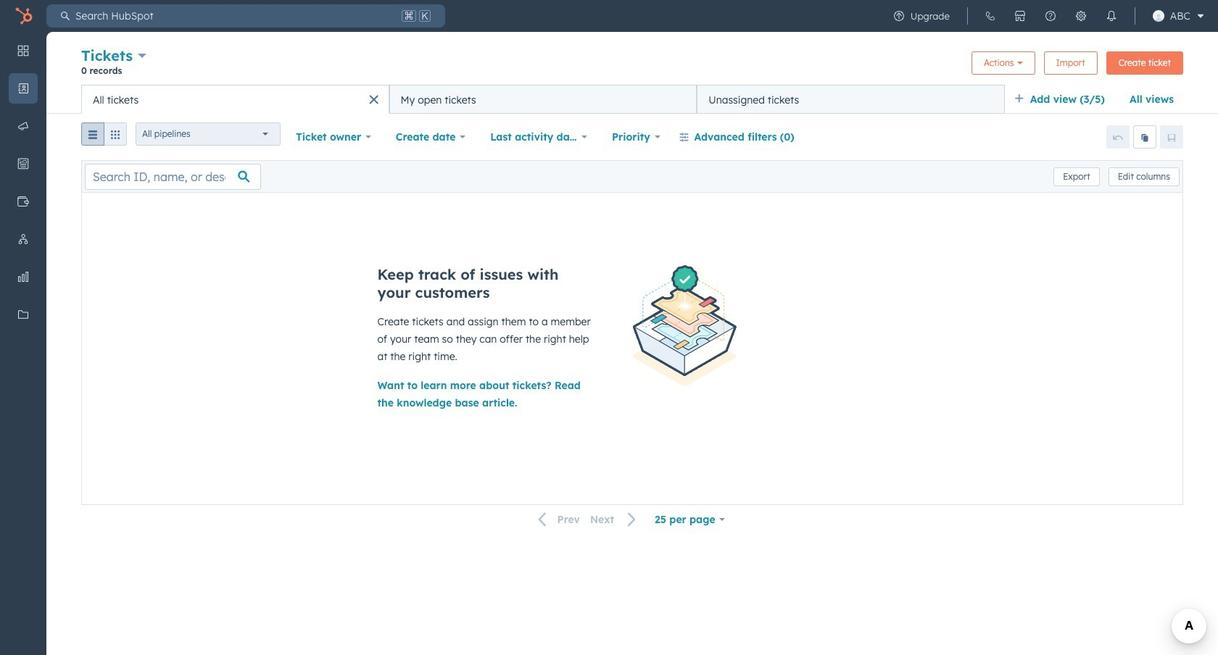 Task type: locate. For each thing, give the bounding box(es) containing it.
menu
[[884, 0, 1209, 32], [0, 32, 46, 619]]

notifications image
[[1106, 10, 1117, 22]]

generic name image
[[1153, 10, 1164, 22]]

group
[[81, 123, 127, 152]]

0 horizontal spatial menu
[[0, 32, 46, 619]]

banner
[[81, 45, 1183, 85]]



Task type: describe. For each thing, give the bounding box(es) containing it.
help image
[[1045, 10, 1056, 22]]

Search ID, name, or description search field
[[85, 164, 261, 190]]

pagination navigation
[[530, 510, 645, 530]]

Search HubSpot search field
[[70, 4, 399, 28]]

1 horizontal spatial menu
[[884, 0, 1209, 32]]

settings image
[[1075, 10, 1087, 22]]

marketplaces image
[[1014, 10, 1026, 22]]



Task type: vqa. For each thing, say whether or not it's contained in the screenshot.
the Pagination navigation
yes



